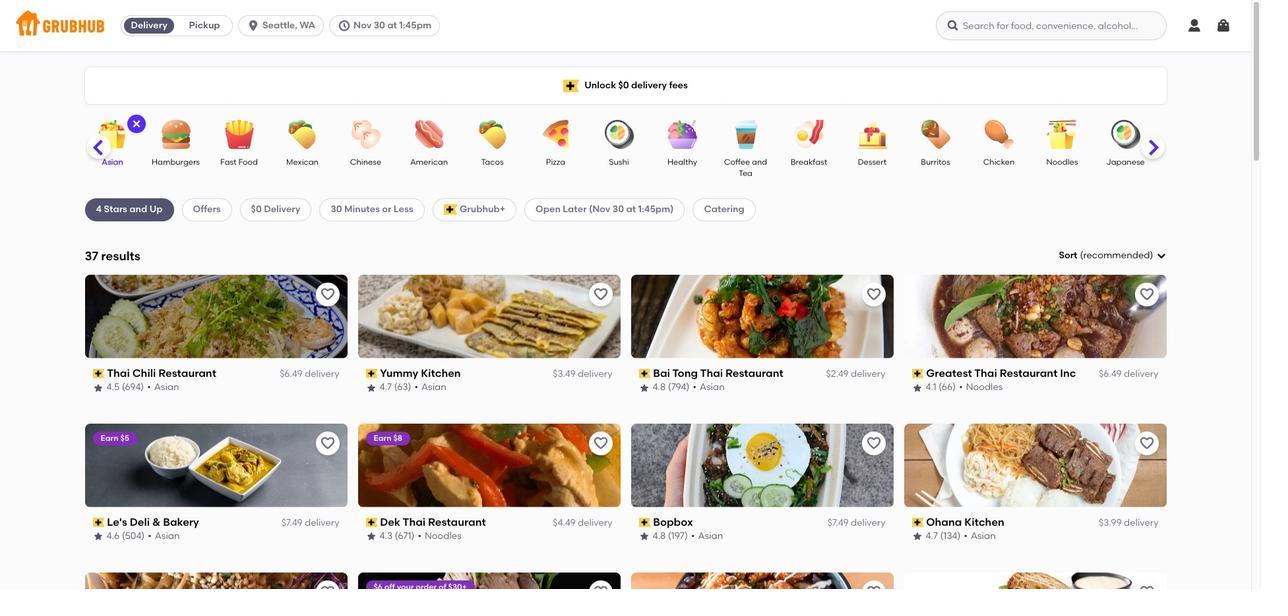 Task type: vqa. For each thing, say whether or not it's contained in the screenshot.


Task type: describe. For each thing, give the bounding box(es) containing it.
(134)
[[940, 531, 961, 543]]

$2.49
[[826, 369, 849, 380]]

unlock
[[585, 80, 616, 91]]

hamburgers image
[[153, 120, 199, 149]]

subscription pass image for yummy kitchen
[[366, 370, 378, 379]]

none field containing sort
[[1059, 249, 1167, 263]]

save this restaurant image for arashi ramen logo
[[866, 585, 882, 590]]

nov 30 at 1:45pm
[[354, 20, 432, 31]]

dessert
[[858, 158, 887, 167]]

save this restaurant image for greatest thai restaurant inc logo
[[1139, 287, 1155, 303]]

• for greatest thai restaurant inc
[[959, 382, 963, 393]]

bai tong thai restaurant logo image
[[631, 275, 894, 359]]

&
[[152, 516, 161, 529]]

ohana kitchen
[[926, 516, 1005, 529]]

$8
[[393, 434, 402, 443]]

$6.49 for greatest thai restaurant inc
[[1099, 369, 1122, 380]]

• for bai tong thai restaurant
[[693, 382, 697, 393]]

save this restaurant button for thai chili restaurant logo
[[316, 283, 339, 307]]

$3.49 delivery
[[553, 369, 613, 380]]

healthy
[[668, 158, 697, 167]]

4.8 for bopbox
[[653, 531, 666, 543]]

37 results
[[85, 248, 140, 264]]

• asian for thai chili restaurant
[[147, 382, 179, 393]]

4 stars and up
[[96, 204, 163, 215]]

chinese image
[[343, 120, 389, 149]]

results
[[101, 248, 140, 264]]

food
[[239, 158, 258, 167]]

4.8 (197)
[[653, 531, 688, 543]]

deli
[[130, 516, 150, 529]]

coffee and tea
[[724, 158, 767, 178]]

save this restaurant button for the chopped leaf logo
[[1135, 581, 1159, 590]]

bopbox logo image
[[631, 424, 894, 508]]

(504)
[[122, 531, 145, 543]]

earn for le's
[[101, 434, 118, 443]]

4.1
[[926, 382, 937, 393]]

30 minutes or less
[[331, 204, 413, 215]]

$7.49 delivery for bopbox
[[828, 518, 886, 529]]

• for yummy kitchen
[[415, 382, 418, 393]]

)
[[1150, 250, 1154, 261]]

burritos image
[[913, 120, 959, 149]]

unlock $0 delivery fees
[[585, 80, 688, 91]]

delivery for le's deli & bakery
[[305, 518, 339, 529]]

4.3
[[380, 531, 393, 543]]

1 horizontal spatial delivery
[[264, 204, 301, 215]]

ohana kitchen logo image
[[904, 424, 1167, 508]]

later
[[563, 204, 587, 215]]

greatest
[[926, 367, 972, 380]]

save this restaurant image for ohana kitchen logo
[[1139, 436, 1155, 452]]

$3.49
[[553, 369, 576, 380]]

grubhub plus flag logo image for unlock $0 delivery fees
[[564, 80, 579, 92]]

arashi ramen logo image
[[631, 573, 894, 590]]

earn $8
[[374, 434, 402, 443]]

1:45pm
[[399, 20, 432, 31]]

sort ( recommended )
[[1059, 250, 1154, 261]]

pizza
[[546, 158, 566, 167]]

37
[[85, 248, 98, 264]]

• noodles for dek
[[418, 531, 462, 543]]

0 horizontal spatial 30
[[331, 204, 342, 215]]

star icon image for yummy kitchen
[[366, 383, 376, 394]]

save this restaurant button for ting tong thai cafe logo
[[316, 581, 339, 590]]

delivery for yummy kitchen
[[578, 369, 613, 380]]

dessert image
[[849, 120, 896, 149]]

vinason pho & grill logo image
[[358, 573, 621, 590]]

or
[[382, 204, 392, 215]]

at inside button
[[387, 20, 397, 31]]

delivery button
[[121, 15, 177, 36]]

open
[[536, 204, 561, 215]]

le's deli & bakery logo image
[[85, 424, 347, 508]]

tea
[[739, 169, 753, 178]]

chinese
[[350, 158, 381, 167]]

star icon image for greatest thai restaurant inc
[[912, 383, 923, 394]]

main navigation navigation
[[0, 0, 1252, 51]]

4.5 (694)
[[107, 382, 144, 393]]

tong
[[673, 367, 698, 380]]

0 horizontal spatial $0
[[251, 204, 262, 215]]

(nov
[[589, 204, 611, 215]]

star icon image for thai chili restaurant
[[93, 383, 103, 394]]

greatest thai restaurant inc logo image
[[904, 275, 1167, 359]]

coffee and tea image
[[723, 120, 769, 149]]

breakfast
[[791, 158, 827, 167]]

2 horizontal spatial 30
[[613, 204, 624, 215]]

$4.49 delivery
[[553, 518, 613, 529]]

less
[[394, 204, 413, 215]]

thai up 4.5
[[107, 367, 130, 380]]

dek
[[380, 516, 400, 529]]

save this restaurant image for yummy kitchen logo on the left of the page
[[593, 287, 609, 303]]

catering
[[704, 204, 745, 215]]

(
[[1080, 250, 1084, 261]]

• for le's deli & bakery
[[148, 531, 152, 543]]

(794)
[[668, 382, 690, 393]]

sushi
[[609, 158, 629, 167]]

up
[[150, 204, 163, 215]]

pickup button
[[177, 15, 232, 36]]

grubhub+
[[460, 204, 505, 215]]

pizza image
[[533, 120, 579, 149]]

bai
[[653, 367, 670, 380]]

star icon image for dek thai restaurant
[[366, 532, 376, 543]]

thai chili restaurant logo image
[[85, 275, 347, 359]]

delivery for bopbox
[[851, 518, 886, 529]]

(197)
[[668, 531, 688, 543]]

japanese
[[1107, 158, 1145, 167]]

dek thai restaurant  logo image
[[358, 424, 621, 508]]

$6.49 for thai chili restaurant
[[280, 369, 303, 380]]

bopbox
[[653, 516, 693, 529]]

seattle, wa
[[263, 20, 315, 31]]

4.1 (66)
[[926, 382, 956, 393]]

offers
[[193, 204, 221, 215]]

• asian for ohana kitchen
[[964, 531, 996, 543]]

noodles image
[[1039, 120, 1086, 149]]

4.8 for bai tong thai restaurant
[[653, 382, 666, 393]]

save this restaurant image for bopbox logo
[[866, 436, 882, 452]]

svg image inside field
[[1156, 251, 1167, 261]]

subscription pass image for le's deli & bakery
[[93, 519, 104, 528]]

4
[[96, 204, 102, 215]]

1 horizontal spatial at
[[626, 204, 636, 215]]

(694)
[[122, 382, 144, 393]]

asian for bai tong thai restaurant
[[700, 382, 725, 393]]

thai chili restaurant
[[107, 367, 216, 380]]

and inside 'coffee and tea'
[[752, 158, 767, 167]]

1 horizontal spatial $0
[[618, 80, 629, 91]]

4.7 (63)
[[380, 382, 411, 393]]

subscription pass image for bai tong thai restaurant
[[639, 370, 651, 379]]

• noodles for greatest
[[959, 382, 1003, 393]]

wa
[[300, 20, 315, 31]]

save this restaurant button for bopbox logo
[[862, 432, 886, 456]]



Task type: locate. For each thing, give the bounding box(es) containing it.
yummy kitchen logo image
[[358, 275, 621, 359]]

$2.49 delivery
[[826, 369, 886, 380]]

subscription pass image for ohana kitchen
[[912, 519, 924, 528]]

healthy image
[[659, 120, 706, 149]]

0 horizontal spatial noodles
[[425, 531, 462, 543]]

save this restaurant button for greatest thai restaurant inc logo
[[1135, 283, 1159, 307]]

save this restaurant button for ohana kitchen logo
[[1135, 432, 1159, 456]]

• asian down ohana kitchen
[[964, 531, 996, 543]]

0 vertical spatial 4.8
[[653, 382, 666, 393]]

1 earn from the left
[[101, 434, 118, 443]]

chicken image
[[976, 120, 1022, 149]]

thai right greatest
[[975, 367, 998, 380]]

star icon image left 4.6
[[93, 532, 103, 543]]

(66)
[[939, 382, 956, 393]]

0 vertical spatial grubhub plus flag logo image
[[564, 80, 579, 92]]

0 horizontal spatial earn
[[101, 434, 118, 443]]

1 horizontal spatial noodles
[[966, 382, 1003, 393]]

30 right (nov
[[613, 204, 624, 215]]

save this restaurant button for 'bai tong thai restaurant logo'
[[862, 283, 886, 307]]

$6.49
[[280, 369, 303, 380], [1099, 369, 1122, 380]]

subscription pass image for bopbox
[[639, 519, 651, 528]]

and left up
[[130, 204, 147, 215]]

kitchen right yummy
[[421, 367, 461, 380]]

restaurant left the inc
[[1000, 367, 1058, 380]]

at
[[387, 20, 397, 31], [626, 204, 636, 215]]

the chopped leaf logo image
[[904, 573, 1167, 590]]

2 horizontal spatial noodles
[[1047, 158, 1078, 167]]

4.3 (671)
[[380, 531, 415, 543]]

burritos
[[921, 158, 951, 167]]

• asian down &
[[148, 531, 180, 543]]

le's
[[107, 516, 127, 529]]

noodles
[[1047, 158, 1078, 167], [966, 382, 1003, 393], [425, 531, 462, 543]]

save this restaurant image
[[320, 287, 335, 303], [593, 287, 609, 303], [1139, 287, 1155, 303], [593, 436, 609, 452], [1139, 436, 1155, 452], [320, 585, 335, 590], [593, 585, 609, 590], [866, 585, 882, 590]]

kitchen
[[421, 367, 461, 380], [965, 516, 1005, 529]]

• asian right (197)
[[691, 531, 723, 543]]

0 vertical spatial noodles
[[1047, 158, 1078, 167]]

1 horizontal spatial $6.49
[[1099, 369, 1122, 380]]

and
[[752, 158, 767, 167], [130, 204, 147, 215]]

subscription pass image for thai chili restaurant
[[93, 370, 104, 379]]

breakfast image
[[786, 120, 832, 149]]

tacos
[[481, 158, 504, 167]]

restaurant for dek thai restaurant
[[428, 516, 486, 529]]

2 4.8 from the top
[[653, 531, 666, 543]]

inc
[[1060, 367, 1076, 380]]

star icon image for le's deli & bakery
[[93, 532, 103, 543]]

$3.99
[[1099, 518, 1122, 529]]

•
[[147, 382, 151, 393], [415, 382, 418, 393], [693, 382, 697, 393], [959, 382, 963, 393], [148, 531, 152, 543], [418, 531, 422, 543], [691, 531, 695, 543], [964, 531, 968, 543]]

1 $7.49 from the left
[[282, 518, 303, 529]]

coffee
[[724, 158, 750, 167]]

subscription pass image left yummy
[[366, 370, 378, 379]]

4.5
[[107, 382, 120, 393]]

4.6
[[107, 531, 120, 543]]

bai tong thai restaurant
[[653, 367, 784, 380]]

asian down asian image
[[102, 158, 123, 167]]

1 $7.49 delivery from the left
[[282, 518, 339, 529]]

$0 down food
[[251, 204, 262, 215]]

• asian down thai chili restaurant
[[147, 382, 179, 393]]

save this restaurant image
[[866, 287, 882, 303], [320, 436, 335, 452], [866, 436, 882, 452], [1139, 585, 1155, 590]]

(63)
[[394, 382, 411, 393]]

delivery for thai chili restaurant
[[305, 369, 339, 380]]

nov 30 at 1:45pm button
[[329, 15, 445, 36]]

4.8 left (197)
[[653, 531, 666, 543]]

• right (671)
[[418, 531, 422, 543]]

greatest thai restaurant inc
[[926, 367, 1076, 380]]

earn for dek
[[374, 434, 392, 443]]

1 vertical spatial and
[[130, 204, 147, 215]]

1 vertical spatial 4.8
[[653, 531, 666, 543]]

restaurant for greatest thai restaurant inc
[[1000, 367, 1058, 380]]

$7.49
[[282, 518, 303, 529], [828, 518, 849, 529]]

1 horizontal spatial earn
[[374, 434, 392, 443]]

thai
[[107, 367, 130, 380], [700, 367, 723, 380], [975, 367, 998, 380], [403, 516, 426, 529]]

2 $6.49 from the left
[[1099, 369, 1122, 380]]

asian down &
[[155, 531, 180, 543]]

pickup
[[189, 20, 220, 31]]

kitchen right "ohana"
[[965, 516, 1005, 529]]

thai up (671)
[[403, 516, 426, 529]]

0 horizontal spatial $6.49 delivery
[[280, 369, 339, 380]]

• asian for yummy kitchen
[[415, 382, 447, 393]]

asian down bai tong thai restaurant
[[700, 382, 725, 393]]

subscription pass image for greatest thai restaurant inc
[[912, 370, 924, 379]]

save this restaurant image for the chopped leaf logo
[[1139, 585, 1155, 590]]

delivery inside button
[[131, 20, 167, 31]]

star icon image left 4.1
[[912, 383, 923, 394]]

earn left $5
[[101, 434, 118, 443]]

(671)
[[395, 531, 415, 543]]

1 vertical spatial at
[[626, 204, 636, 215]]

30
[[374, 20, 385, 31], [331, 204, 342, 215], [613, 204, 624, 215]]

0 horizontal spatial $7.49 delivery
[[282, 518, 339, 529]]

star icon image left 4.7 (63)
[[366, 383, 376, 394]]

• asian down yummy kitchen
[[415, 382, 447, 393]]

sort
[[1059, 250, 1078, 261]]

subscription pass image left le's on the left bottom of the page
[[93, 519, 104, 528]]

0 horizontal spatial grubhub plus flag logo image
[[444, 205, 457, 215]]

asian for le's deli & bakery
[[155, 531, 180, 543]]

at left 1:45pm
[[387, 20, 397, 31]]

earn left $8
[[374, 434, 392, 443]]

noodles for dek thai restaurant
[[425, 531, 462, 543]]

30 right nov
[[374, 20, 385, 31]]

ohana
[[926, 516, 962, 529]]

$0
[[618, 80, 629, 91], [251, 204, 262, 215]]

$4.49
[[553, 518, 576, 529]]

subscription pass image
[[93, 370, 104, 379], [366, 370, 378, 379], [639, 519, 651, 528], [912, 519, 924, 528]]

grubhub plus flag logo image
[[564, 80, 579, 92], [444, 205, 457, 215]]

0 vertical spatial 4.7
[[380, 382, 392, 393]]

1 horizontal spatial 4.7
[[926, 531, 938, 543]]

mexican image
[[279, 120, 326, 149]]

dek thai restaurant
[[380, 516, 486, 529]]

restaurant
[[159, 367, 216, 380], [726, 367, 784, 380], [1000, 367, 1058, 380], [428, 516, 486, 529]]

asian down yummy kitchen
[[422, 382, 447, 393]]

subscription pass image left dek
[[366, 519, 378, 528]]

stars
[[104, 204, 127, 215]]

star icon image
[[93, 383, 103, 394], [366, 383, 376, 394], [639, 383, 650, 394], [912, 383, 923, 394], [93, 532, 103, 543], [366, 532, 376, 543], [639, 532, 650, 543], [912, 532, 923, 543]]

0 vertical spatial kitchen
[[421, 367, 461, 380]]

1 horizontal spatial $6.49 delivery
[[1099, 369, 1159, 380]]

• right (66)
[[959, 382, 963, 393]]

1 vertical spatial grubhub plus flag logo image
[[444, 205, 457, 215]]

save this restaurant image for ting tong thai cafe logo
[[320, 585, 335, 590]]

seattle, wa button
[[238, 15, 329, 36]]

asian down thai chili restaurant
[[154, 382, 179, 393]]

le's deli & bakery
[[107, 516, 199, 529]]

4.7 left (134)
[[926, 531, 938, 543]]

grubhub plus flag logo image for grubhub+
[[444, 205, 457, 215]]

• for dek thai restaurant
[[418, 531, 422, 543]]

save this restaurant image for thai chili restaurant logo
[[320, 287, 335, 303]]

noodles for greatest thai restaurant inc
[[966, 382, 1003, 393]]

delivery for greatest thai restaurant inc
[[1124, 369, 1159, 380]]

0 horizontal spatial kitchen
[[421, 367, 461, 380]]

subscription pass image left greatest
[[912, 370, 924, 379]]

• right (63)
[[415, 382, 418, 393]]

hamburgers
[[152, 158, 200, 167]]

0 horizontal spatial 4.7
[[380, 382, 392, 393]]

asian
[[102, 158, 123, 167], [154, 382, 179, 393], [422, 382, 447, 393], [700, 382, 725, 393], [155, 531, 180, 543], [698, 531, 723, 543], [971, 531, 996, 543]]

2 $6.49 delivery from the left
[[1099, 369, 1159, 380]]

noodles down dek thai restaurant
[[425, 531, 462, 543]]

svg image
[[338, 19, 351, 32]]

4.8 down bai
[[653, 382, 666, 393]]

save this restaurant image for 'bai tong thai restaurant logo'
[[866, 287, 882, 303]]

1 4.8 from the top
[[653, 382, 666, 393]]

4.8 (794)
[[653, 382, 690, 393]]

1 horizontal spatial 30
[[374, 20, 385, 31]]

1 vertical spatial 4.7
[[926, 531, 938, 543]]

recommended
[[1084, 250, 1150, 261]]

noodles down the noodles "image"
[[1047, 158, 1078, 167]]

fast
[[220, 158, 237, 167]]

asian for ohana kitchen
[[971, 531, 996, 543]]

Search for food, convenience, alcohol... search field
[[936, 11, 1167, 40]]

subscription pass image
[[639, 370, 651, 379], [912, 370, 924, 379], [93, 519, 104, 528], [366, 519, 378, 528]]

seattle,
[[263, 20, 297, 31]]

• noodles down greatest thai restaurant inc
[[959, 382, 1003, 393]]

delivery for ohana kitchen
[[1124, 518, 1159, 529]]

4.7 for ohana kitchen
[[926, 531, 938, 543]]

• asian for bopbox
[[691, 531, 723, 543]]

0 horizontal spatial $7.49
[[282, 518, 303, 529]]

4.7 left (63)
[[380, 382, 392, 393]]

30 inside button
[[374, 20, 385, 31]]

• asian for bai tong thai restaurant
[[693, 382, 725, 393]]

subscription pass image for dek thai restaurant
[[366, 519, 378, 528]]

yummy kitchen
[[380, 367, 461, 380]]

None field
[[1059, 249, 1167, 263]]

4.7 for yummy kitchen
[[380, 382, 392, 393]]

earn
[[101, 434, 118, 443], [374, 434, 392, 443]]

star icon image for bai tong thai restaurant
[[639, 383, 650, 394]]

kitchen for ohana kitchen
[[965, 516, 1005, 529]]

0 vertical spatial at
[[387, 20, 397, 31]]

sushi image
[[596, 120, 642, 149]]

restaurant down dek thai restaurant  logo
[[428, 516, 486, 529]]

• down ohana kitchen
[[964, 531, 968, 543]]

1 horizontal spatial and
[[752, 158, 767, 167]]

1 vertical spatial noodles
[[966, 382, 1003, 393]]

$3.99 delivery
[[1099, 518, 1159, 529]]

• asian down bai tong thai restaurant
[[693, 382, 725, 393]]

star icon image left the 4.7 (134)
[[912, 532, 923, 543]]

delivery for bai tong thai restaurant
[[851, 369, 886, 380]]

save this restaurant button for arashi ramen logo
[[862, 581, 886, 590]]

yummy
[[380, 367, 418, 380]]

svg image
[[1187, 18, 1203, 34], [1216, 18, 1232, 34], [247, 19, 260, 32], [947, 19, 960, 32], [131, 119, 142, 129], [1156, 251, 1167, 261]]

grubhub plus flag logo image left unlock
[[564, 80, 579, 92]]

fast food image
[[216, 120, 262, 149]]

star icon image left 4.5
[[93, 383, 103, 394]]

thai right tong
[[700, 367, 723, 380]]

american
[[410, 158, 448, 167]]

grubhub plus flag logo image left grubhub+
[[444, 205, 457, 215]]

mexican
[[286, 158, 319, 167]]

0 horizontal spatial • noodles
[[418, 531, 462, 543]]

• down the le's deli & bakery
[[148, 531, 152, 543]]

subscription pass image left 'chili'
[[93, 370, 104, 379]]

0 horizontal spatial $6.49
[[280, 369, 303, 380]]

delivery
[[631, 80, 667, 91], [305, 369, 339, 380], [578, 369, 613, 380], [851, 369, 886, 380], [1124, 369, 1159, 380], [305, 518, 339, 529], [578, 518, 613, 529], [851, 518, 886, 529], [1124, 518, 1159, 529]]

fees
[[669, 80, 688, 91]]

at left the 1:45pm)
[[626, 204, 636, 215]]

save this restaurant button
[[316, 283, 339, 307], [589, 283, 613, 307], [862, 283, 886, 307], [1135, 283, 1159, 307], [316, 432, 339, 456], [589, 432, 613, 456], [862, 432, 886, 456], [1135, 432, 1159, 456], [316, 581, 339, 590], [589, 581, 613, 590], [862, 581, 886, 590], [1135, 581, 1159, 590]]

ting tong thai cafe logo image
[[85, 573, 347, 590]]

0 vertical spatial and
[[752, 158, 767, 167]]

$6.49 delivery for thai chili restaurant
[[280, 369, 339, 380]]

• asian
[[147, 382, 179, 393], [415, 382, 447, 393], [693, 382, 725, 393], [148, 531, 180, 543], [691, 531, 723, 543], [964, 531, 996, 543]]

minutes
[[344, 204, 380, 215]]

nov
[[354, 20, 372, 31]]

0 horizontal spatial and
[[130, 204, 147, 215]]

open later (nov 30 at 1:45pm)
[[536, 204, 674, 215]]

• for bopbox
[[691, 531, 695, 543]]

star icon image for bopbox
[[639, 532, 650, 543]]

restaurant for thai chili restaurant
[[159, 367, 216, 380]]

subscription pass image left bopbox
[[639, 519, 651, 528]]

2 $7.49 delivery from the left
[[828, 518, 886, 529]]

bakery
[[163, 516, 199, 529]]

$0 delivery
[[251, 204, 301, 215]]

1 horizontal spatial $7.49
[[828, 518, 849, 529]]

star icon image left 4.3
[[366, 532, 376, 543]]

• right (794)
[[693, 382, 697, 393]]

asian down ohana kitchen
[[971, 531, 996, 543]]

$5
[[120, 434, 129, 443]]

svg image inside seattle, wa button
[[247, 19, 260, 32]]

• right (197)
[[691, 531, 695, 543]]

asian for thai chili restaurant
[[154, 382, 179, 393]]

$7.49 delivery for le's deli & bakery
[[282, 518, 339, 529]]

delivery
[[131, 20, 167, 31], [264, 204, 301, 215]]

2 $7.49 from the left
[[828, 518, 849, 529]]

earn $5
[[101, 434, 129, 443]]

$7.49 for le's deli & bakery
[[282, 518, 303, 529]]

• asian for le's deli & bakery
[[148, 531, 180, 543]]

1 horizontal spatial $7.49 delivery
[[828, 518, 886, 529]]

delivery left pickup
[[131, 20, 167, 31]]

• for thai chili restaurant
[[147, 382, 151, 393]]

asian image
[[89, 120, 136, 149]]

$0 right unlock
[[618, 80, 629, 91]]

• noodles down dek thai restaurant
[[418, 531, 462, 543]]

0 vertical spatial • noodles
[[959, 382, 1003, 393]]

asian right (197)
[[698, 531, 723, 543]]

restaurant right 'chili'
[[159, 367, 216, 380]]

1 vertical spatial kitchen
[[965, 516, 1005, 529]]

asian for yummy kitchen
[[422, 382, 447, 393]]

asian for bopbox
[[698, 531, 723, 543]]

• down 'chili'
[[147, 382, 151, 393]]

subscription pass image left bai
[[639, 370, 651, 379]]

0 horizontal spatial at
[[387, 20, 397, 31]]

0 horizontal spatial delivery
[[131, 20, 167, 31]]

1:45pm)
[[638, 204, 674, 215]]

delivery down mexican
[[264, 204, 301, 215]]

$7.49 for bopbox
[[828, 518, 849, 529]]

$6.49 delivery for greatest thai restaurant inc
[[1099, 369, 1159, 380]]

tacos image
[[469, 120, 516, 149]]

2 earn from the left
[[374, 434, 392, 443]]

0 vertical spatial $0
[[618, 80, 629, 91]]

4.8
[[653, 382, 666, 393], [653, 531, 666, 543]]

kitchen for yummy kitchen
[[421, 367, 461, 380]]

1 $6.49 delivery from the left
[[280, 369, 339, 380]]

0 vertical spatial delivery
[[131, 20, 167, 31]]

chicken
[[984, 158, 1015, 167]]

fast food
[[220, 158, 258, 167]]

star icon image left 4.8 (794) at right
[[639, 383, 650, 394]]

and up the tea
[[752, 158, 767, 167]]

4.6 (504)
[[107, 531, 145, 543]]

star icon image left 4.8 (197)
[[639, 532, 650, 543]]

american image
[[406, 120, 452, 149]]

1 horizontal spatial • noodles
[[959, 382, 1003, 393]]

1 vertical spatial $0
[[251, 204, 262, 215]]

restaurant down 'bai tong thai restaurant logo'
[[726, 367, 784, 380]]

• for ohana kitchen
[[964, 531, 968, 543]]

chili
[[132, 367, 156, 380]]

delivery for dek thai restaurant
[[578, 518, 613, 529]]

30 left minutes
[[331, 204, 342, 215]]

1 $6.49 from the left
[[280, 369, 303, 380]]

1 horizontal spatial grubhub plus flag logo image
[[564, 80, 579, 92]]

save this restaurant button for yummy kitchen logo on the left of the page
[[589, 283, 613, 307]]

japanese image
[[1103, 120, 1149, 149]]

1 horizontal spatial kitchen
[[965, 516, 1005, 529]]

2 vertical spatial noodles
[[425, 531, 462, 543]]

noodles down greatest thai restaurant inc
[[966, 382, 1003, 393]]

subscription pass image left "ohana"
[[912, 519, 924, 528]]

$7.49 delivery
[[282, 518, 339, 529], [828, 518, 886, 529]]

1 vertical spatial • noodles
[[418, 531, 462, 543]]

star icon image for ohana kitchen
[[912, 532, 923, 543]]

1 vertical spatial delivery
[[264, 204, 301, 215]]



